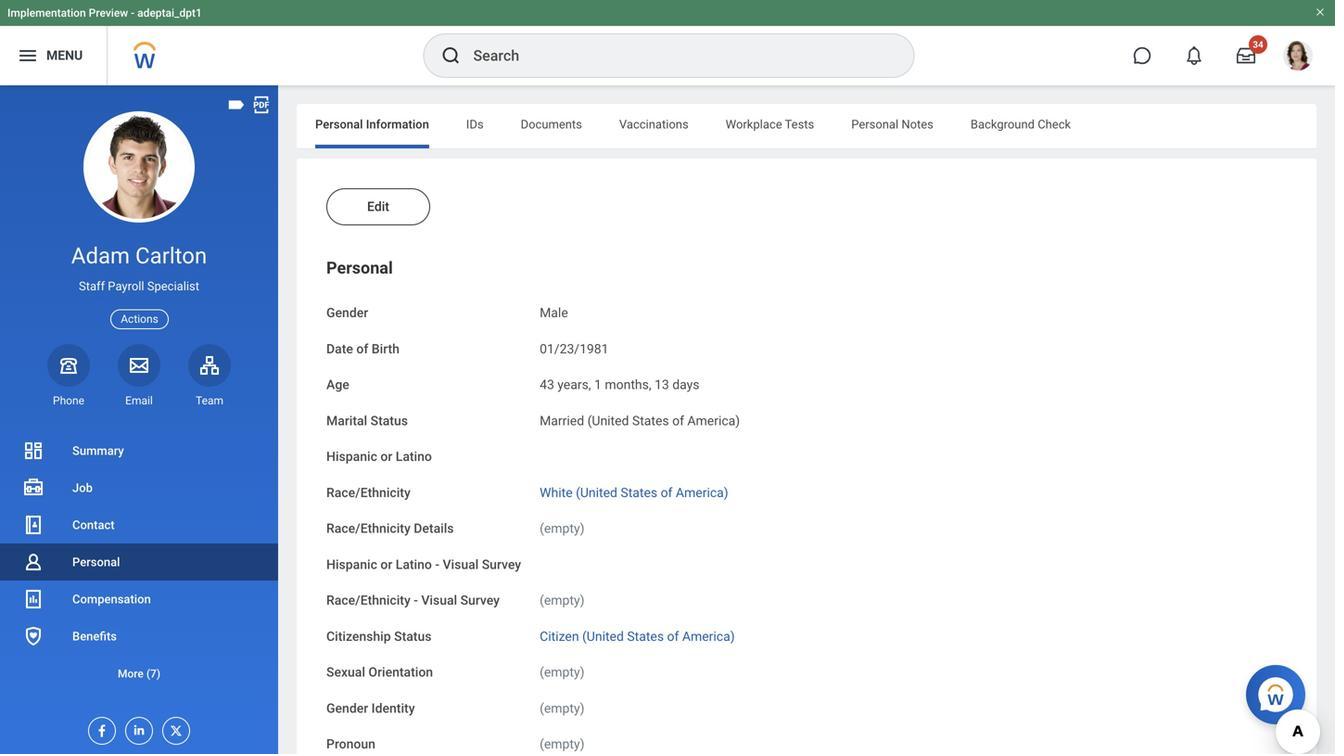 Task type: locate. For each thing, give the bounding box(es) containing it.
white (united states of america)
[[540, 485, 729, 500]]

phone adam carlton element
[[47, 393, 90, 408]]

visual
[[443, 557, 479, 572], [421, 593, 457, 608]]

edit button
[[327, 188, 430, 225]]

survey
[[482, 557, 521, 572], [461, 593, 500, 608]]

adam carlton
[[71, 243, 207, 269]]

personal inside "link"
[[72, 555, 120, 569]]

- inside the menu banner
[[131, 6, 135, 19]]

vaccinations
[[620, 117, 689, 131]]

2 vertical spatial america)
[[683, 629, 735, 644]]

1 vertical spatial race/ethnicity
[[327, 521, 411, 536]]

marital
[[327, 413, 368, 428]]

4 (empty) from the top
[[540, 701, 585, 716]]

or down "race/ethnicity details"
[[381, 557, 393, 572]]

- down hispanic or latino - visual survey
[[414, 593, 418, 608]]

1 or from the top
[[381, 449, 393, 464]]

background check
[[971, 117, 1072, 131]]

2 hispanic from the top
[[327, 557, 377, 572]]

contact image
[[22, 514, 45, 536]]

2 or from the top
[[381, 557, 393, 572]]

details
[[414, 521, 454, 536]]

tab list
[[297, 104, 1317, 148]]

1 latino from the top
[[396, 449, 432, 464]]

states down 13
[[633, 413, 669, 428]]

more
[[118, 668, 144, 680]]

benefits link
[[0, 618, 278, 655]]

0 vertical spatial hispanic
[[327, 449, 377, 464]]

2 race/ethnicity from the top
[[327, 521, 411, 536]]

implementation
[[7, 6, 86, 19]]

personal down contact
[[72, 555, 120, 569]]

(united inside "link"
[[576, 485, 618, 500]]

of
[[357, 341, 369, 356], [673, 413, 685, 428], [661, 485, 673, 500], [668, 629, 679, 644]]

race/ethnicity down 'hispanic or latino'
[[327, 485, 411, 500]]

status up 'hispanic or latino'
[[371, 413, 408, 428]]

gender
[[327, 305, 368, 321], [327, 701, 368, 716]]

latino for hispanic or latino - visual survey
[[396, 557, 432, 572]]

of inside marital status element
[[673, 413, 685, 428]]

34
[[1254, 39, 1264, 50]]

0 horizontal spatial -
[[131, 6, 135, 19]]

1 vertical spatial states
[[621, 485, 658, 500]]

- right preview
[[131, 6, 135, 19]]

states inside marital status element
[[633, 413, 669, 428]]

0 vertical spatial status
[[371, 413, 408, 428]]

implementation preview -   adeptai_dpt1
[[7, 6, 202, 19]]

america) for white (united states of america)
[[676, 485, 729, 500]]

1 vertical spatial visual
[[421, 593, 457, 608]]

0 vertical spatial gender
[[327, 305, 368, 321]]

citizen (united states of america)
[[540, 629, 735, 644]]

male element
[[540, 302, 568, 321]]

1 vertical spatial status
[[394, 629, 432, 644]]

latino down marital status
[[396, 449, 432, 464]]

days
[[673, 377, 700, 392]]

personal inside group
[[327, 258, 393, 278]]

(empty) for details
[[540, 521, 585, 536]]

states inside "link"
[[621, 485, 658, 500]]

contact
[[72, 518, 115, 532]]

citizenship status
[[327, 629, 432, 644]]

race/ethnicity - visual survey
[[327, 593, 500, 608]]

hispanic down "race/ethnicity details"
[[327, 557, 377, 572]]

gender up date
[[327, 305, 368, 321]]

sexual
[[327, 665, 365, 680]]

race/ethnicity left details
[[327, 521, 411, 536]]

menu
[[46, 48, 83, 63]]

of for citizen (united states of america)
[[668, 629, 679, 644]]

hispanic down marital
[[327, 449, 377, 464]]

1 vertical spatial gender
[[327, 701, 368, 716]]

tab list containing personal information
[[297, 104, 1317, 148]]

birth
[[372, 341, 400, 356]]

race/ethnicity
[[327, 485, 411, 500], [327, 521, 411, 536], [327, 593, 411, 608]]

status
[[371, 413, 408, 428], [394, 629, 432, 644]]

states down married (united states of america)
[[621, 485, 658, 500]]

adam
[[71, 243, 130, 269]]

pronoun
[[327, 737, 376, 752]]

Search Workday  search field
[[474, 35, 876, 76]]

2 vertical spatial (united
[[583, 629, 624, 644]]

latino
[[396, 449, 432, 464], [396, 557, 432, 572]]

1 vertical spatial -
[[435, 557, 440, 572]]

america) for citizen (united states of america)
[[683, 629, 735, 644]]

(empty) for identity
[[540, 701, 585, 716]]

tests
[[785, 117, 815, 131]]

1 horizontal spatial -
[[414, 593, 418, 608]]

sexual orientation
[[327, 665, 433, 680]]

or down marital status
[[381, 449, 393, 464]]

personal button
[[327, 258, 393, 278]]

date
[[327, 341, 353, 356]]

benefits
[[72, 629, 117, 643]]

team link
[[188, 344, 231, 408]]

3 (empty) from the top
[[540, 665, 585, 680]]

(united right the white at the bottom left of the page
[[576, 485, 618, 500]]

2 (empty) from the top
[[540, 593, 585, 608]]

contact link
[[0, 507, 278, 544]]

white
[[540, 485, 573, 500]]

status down "race/ethnicity - visual survey"
[[394, 629, 432, 644]]

race/ethnicity up "citizenship"
[[327, 593, 411, 608]]

personal left "notes"
[[852, 117, 899, 131]]

hispanic or latino
[[327, 449, 432, 464]]

3 race/ethnicity from the top
[[327, 593, 411, 608]]

2 gender from the top
[[327, 701, 368, 716]]

(united for white
[[576, 485, 618, 500]]

- down details
[[435, 557, 440, 572]]

1 (empty) from the top
[[540, 521, 585, 536]]

summary image
[[22, 440, 45, 462]]

view printable version (pdf) image
[[251, 95, 272, 115]]

1 vertical spatial latino
[[396, 557, 432, 572]]

compensation image
[[22, 588, 45, 610]]

2 vertical spatial race/ethnicity
[[327, 593, 411, 608]]

personal
[[315, 117, 363, 131], [852, 117, 899, 131], [327, 258, 393, 278], [72, 555, 120, 569]]

or
[[381, 449, 393, 464], [381, 557, 393, 572]]

gender down sexual
[[327, 701, 368, 716]]

visual down hispanic or latino - visual survey
[[421, 593, 457, 608]]

2 vertical spatial states
[[627, 629, 664, 644]]

2 latino from the top
[[396, 557, 432, 572]]

email adam carlton element
[[118, 393, 160, 408]]

1 gender from the top
[[327, 305, 368, 321]]

(7)
[[146, 668, 161, 680]]

preview
[[89, 6, 128, 19]]

check
[[1038, 117, 1072, 131]]

(united down 1
[[588, 413, 629, 428]]

0 vertical spatial -
[[131, 6, 135, 19]]

personal link
[[0, 544, 278, 581]]

status for citizenship status
[[394, 629, 432, 644]]

1 race/ethnicity from the top
[[327, 485, 411, 500]]

age element
[[540, 366, 700, 394]]

visual down details
[[443, 557, 479, 572]]

(united
[[588, 413, 629, 428], [576, 485, 618, 500], [583, 629, 624, 644]]

0 vertical spatial latino
[[396, 449, 432, 464]]

latino up "race/ethnicity - visual survey"
[[396, 557, 432, 572]]

summary
[[72, 444, 124, 458]]

(empty)
[[540, 521, 585, 536], [540, 593, 585, 608], [540, 665, 585, 680], [540, 701, 585, 716], [540, 737, 585, 752]]

personal left information
[[315, 117, 363, 131]]

13
[[655, 377, 670, 392]]

1 hispanic from the top
[[327, 449, 377, 464]]

list
[[0, 432, 278, 692]]

america) inside the "white (united states of america)" "link"
[[676, 485, 729, 500]]

compensation
[[72, 592, 151, 606]]

-
[[131, 6, 135, 19], [435, 557, 440, 572], [414, 593, 418, 608]]

race/ethnicity for race/ethnicity details
[[327, 521, 411, 536]]

of inside "link"
[[661, 485, 673, 500]]

personal down edit 'button'
[[327, 258, 393, 278]]

1 vertical spatial america)
[[676, 485, 729, 500]]

0 vertical spatial or
[[381, 449, 393, 464]]

0 vertical spatial race/ethnicity
[[327, 485, 411, 500]]

1 vertical spatial or
[[381, 557, 393, 572]]

(united inside marital status element
[[588, 413, 629, 428]]

states for married
[[633, 413, 669, 428]]

background
[[971, 117, 1035, 131]]

states
[[633, 413, 669, 428], [621, 485, 658, 500], [627, 629, 664, 644]]

0 vertical spatial america)
[[688, 413, 740, 428]]

1 vertical spatial hispanic
[[327, 557, 377, 572]]

1
[[595, 377, 602, 392]]

menu banner
[[0, 0, 1336, 85]]

america)
[[688, 413, 740, 428], [676, 485, 729, 500], [683, 629, 735, 644]]

(united right citizen
[[583, 629, 624, 644]]

0 vertical spatial states
[[633, 413, 669, 428]]

personal image
[[22, 551, 45, 573]]

years,
[[558, 377, 591, 392]]

marital status
[[327, 413, 408, 428]]

x image
[[163, 718, 184, 738]]

america) inside the citizen (united states of america) link
[[683, 629, 735, 644]]

edit
[[367, 199, 390, 214]]

america) inside marital status element
[[688, 413, 740, 428]]

marital status element
[[540, 402, 740, 430]]

married
[[540, 413, 585, 428]]

2 vertical spatial -
[[414, 593, 418, 608]]

job link
[[0, 469, 278, 507]]

0 vertical spatial (united
[[588, 413, 629, 428]]

1 vertical spatial (united
[[576, 485, 618, 500]]

states right citizen
[[627, 629, 664, 644]]



Task type: vqa. For each thing, say whether or not it's contained in the screenshot.


Task type: describe. For each thing, give the bounding box(es) containing it.
staff payroll specialist
[[79, 279, 199, 293]]

gender for gender identity
[[327, 701, 368, 716]]

facebook image
[[89, 718, 109, 738]]

states for white
[[621, 485, 658, 500]]

(empty) for orientation
[[540, 665, 585, 680]]

inbox large image
[[1238, 46, 1256, 65]]

age
[[327, 377, 350, 392]]

mail image
[[128, 354, 150, 376]]

orientation
[[369, 665, 433, 680]]

gender for gender
[[327, 305, 368, 321]]

specialist
[[147, 279, 199, 293]]

personal for personal notes
[[852, 117, 899, 131]]

race/ethnicity for race/ethnicity - visual survey
[[327, 593, 411, 608]]

actions
[[121, 313, 158, 326]]

more (7) button
[[0, 663, 278, 685]]

view team image
[[199, 354, 221, 376]]

states for citizen
[[627, 629, 664, 644]]

profile logan mcneil image
[[1284, 41, 1314, 74]]

1 vertical spatial survey
[[461, 593, 500, 608]]

staff
[[79, 279, 105, 293]]

personal group
[[327, 257, 1288, 754]]

citizenship
[[327, 629, 391, 644]]

actions button
[[111, 309, 169, 329]]

months,
[[605, 377, 652, 392]]

documents
[[521, 117, 583, 131]]

email
[[125, 394, 153, 407]]

ids
[[466, 117, 484, 131]]

team adam carlton element
[[188, 393, 231, 408]]

phone image
[[56, 354, 82, 376]]

gender identity
[[327, 701, 415, 716]]

america) for married (united states of america)
[[688, 413, 740, 428]]

43
[[540, 377, 555, 392]]

or for hispanic or latino - visual survey
[[381, 557, 393, 572]]

hispanic for hispanic or latino - visual survey
[[327, 557, 377, 572]]

personal information
[[315, 117, 429, 131]]

workplace
[[726, 117, 783, 131]]

tag image
[[226, 95, 247, 115]]

summary link
[[0, 432, 278, 469]]

information
[[366, 117, 429, 131]]

payroll
[[108, 279, 144, 293]]

job image
[[22, 477, 45, 499]]

personal for personal button at the left top of the page
[[327, 258, 393, 278]]

or for hispanic or latino
[[381, 449, 393, 464]]

34 button
[[1226, 35, 1268, 76]]

of for married (united states of america)
[[673, 413, 685, 428]]

workplace tests
[[726, 117, 815, 131]]

navigation pane region
[[0, 85, 278, 754]]

citizen
[[540, 629, 579, 644]]

carlton
[[135, 243, 207, 269]]

2 horizontal spatial -
[[435, 557, 440, 572]]

linkedin image
[[126, 718, 147, 738]]

notes
[[902, 117, 934, 131]]

list containing summary
[[0, 432, 278, 692]]

race/ethnicity for race/ethnicity
[[327, 485, 411, 500]]

(empty) for -
[[540, 593, 585, 608]]

(united for married
[[588, 413, 629, 428]]

benefits image
[[22, 625, 45, 648]]

0 vertical spatial visual
[[443, 557, 479, 572]]

hispanic for hispanic or latino
[[327, 449, 377, 464]]

hispanic or latino - visual survey
[[327, 557, 521, 572]]

5 (empty) from the top
[[540, 737, 585, 752]]

personal notes
[[852, 117, 934, 131]]

male
[[540, 305, 568, 321]]

email button
[[118, 344, 160, 408]]

(united for citizen
[[583, 629, 624, 644]]

justify image
[[17, 45, 39, 67]]

job
[[72, 481, 93, 495]]

identity
[[372, 701, 415, 716]]

more (7)
[[118, 668, 161, 680]]

more (7) button
[[0, 655, 278, 692]]

phone
[[53, 394, 84, 407]]

adeptai_dpt1
[[137, 6, 202, 19]]

citizen (united states of america) link
[[540, 625, 735, 644]]

compensation link
[[0, 581, 278, 618]]

latino for hispanic or latino
[[396, 449, 432, 464]]

race/ethnicity details
[[327, 521, 454, 536]]

white (united states of america) link
[[540, 481, 729, 500]]

personal for personal information
[[315, 117, 363, 131]]

of for white (united states of america)
[[661, 485, 673, 500]]

phone button
[[47, 344, 90, 408]]

date of birth
[[327, 341, 400, 356]]

search image
[[440, 45, 462, 67]]

0 vertical spatial survey
[[482, 557, 521, 572]]

43 years, 1 months, 13 days
[[540, 377, 700, 392]]

status for marital status
[[371, 413, 408, 428]]

date of birth element
[[540, 330, 609, 358]]

married (united states of america)
[[540, 413, 740, 428]]

notifications large image
[[1186, 46, 1204, 65]]

close environment banner image
[[1316, 6, 1327, 18]]

team
[[196, 394, 224, 407]]

01/23/1981
[[540, 341, 609, 356]]

menu button
[[0, 26, 107, 85]]



